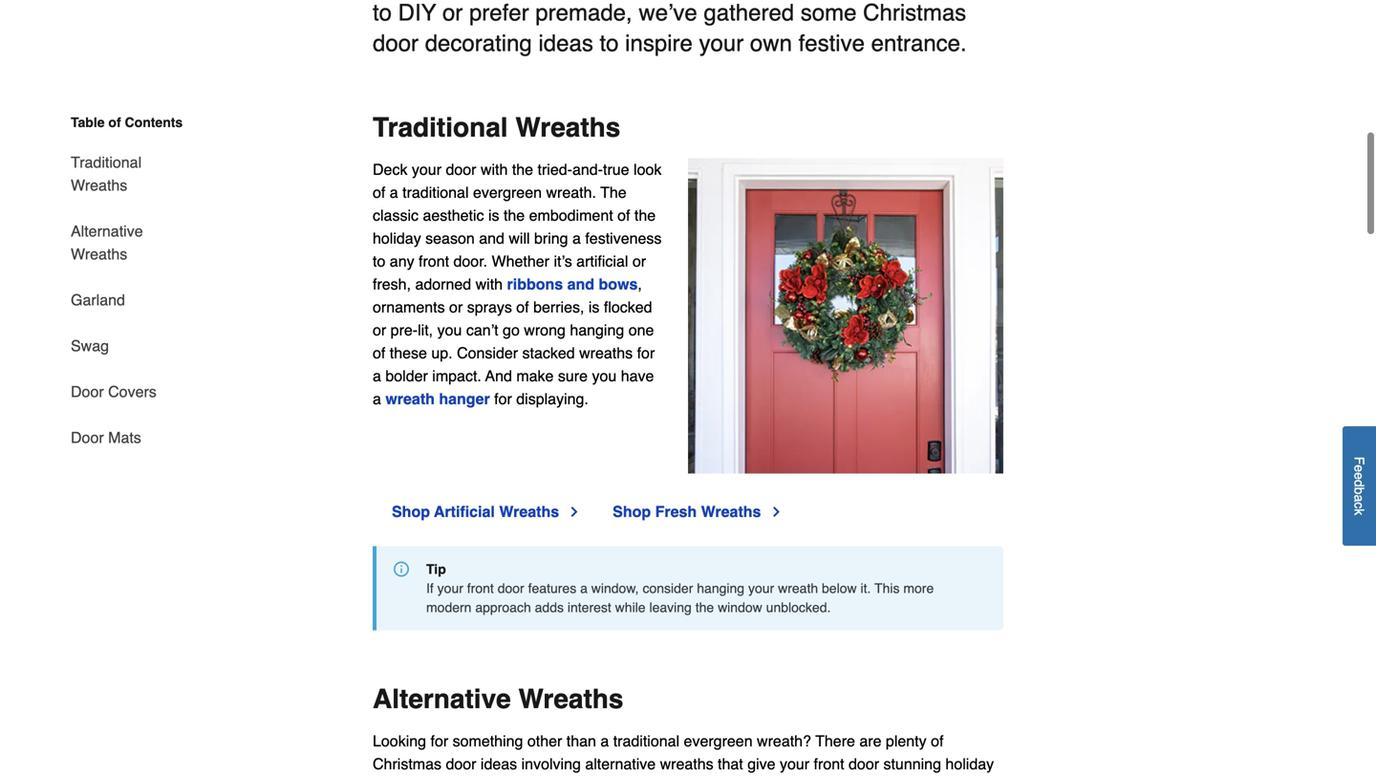 Task type: vqa. For each thing, say whether or not it's contained in the screenshot.
kitchen
no



Task type: locate. For each thing, give the bounding box(es) containing it.
the left tried-
[[512, 161, 534, 178]]

your
[[412, 161, 442, 178], [438, 581, 464, 596], [749, 581, 775, 596], [780, 755, 810, 773]]

evergreen inside deck your door with the tried-and-true look of a traditional evergreen wreath. the classic aesthetic is the embodiment of the holiday season and will bring a festiveness to any front door. whether it's artificial or fresh, adorned with
[[473, 184, 542, 201]]

you right sure
[[592, 367, 617, 385]]

a right than
[[601, 732, 609, 750]]

1 horizontal spatial evergreen
[[684, 732, 753, 750]]

your inside 'looking for something other than a traditional evergreen wreath? there are plenty of christmas door ideas involving alternative wreaths that give your front door stunning holida'
[[780, 755, 810, 773]]

0 horizontal spatial or
[[373, 321, 387, 339]]

true
[[603, 161, 630, 178]]

traditional up deck
[[373, 113, 508, 143]]

front
[[419, 253, 449, 270], [467, 581, 494, 596], [814, 755, 845, 773]]

2 vertical spatial for
[[431, 732, 449, 750]]

the inside tip if your front door features a window, consider hanging your wreath below it. this more modern approach adds interest while leaving the window unblocked.
[[696, 600, 714, 615]]

chevron right image inside shop fresh wreaths link
[[769, 504, 785, 520]]

a inside tip if your front door features a window, consider hanging your wreath below it. this more modern approach adds interest while leaving the window unblocked.
[[580, 581, 588, 596]]

looking
[[373, 732, 427, 750]]

evergreen inside 'looking for something other than a traditional evergreen wreath? there are plenty of christmas door ideas involving alternative wreaths that give your front door stunning holida'
[[684, 732, 753, 750]]

1 vertical spatial is
[[589, 298, 600, 316]]

window
[[718, 600, 763, 615]]

wrong
[[524, 321, 566, 339]]

1 vertical spatial alternative wreaths
[[373, 684, 624, 715]]

is right aesthetic
[[489, 207, 500, 224]]

0 vertical spatial wreaths
[[580, 344, 633, 362]]

0 horizontal spatial and
[[479, 230, 505, 247]]

1 horizontal spatial for
[[494, 390, 512, 408]]

wreath up unblocked.
[[778, 581, 819, 596]]

go
[[503, 321, 520, 339]]

shop inside shop fresh wreaths link
[[613, 503, 651, 521]]

look
[[634, 161, 662, 178]]

or up ,
[[633, 253, 646, 270]]

a up interest
[[580, 581, 588, 596]]

leaving
[[650, 600, 692, 615]]

for
[[637, 344, 655, 362], [494, 390, 512, 408], [431, 732, 449, 750]]

2 horizontal spatial for
[[637, 344, 655, 362]]

shop inside shop artificial wreaths link
[[392, 503, 430, 521]]

door
[[446, 161, 477, 178], [498, 581, 525, 596], [446, 755, 477, 773], [849, 755, 880, 773]]

1 e from the top
[[1353, 465, 1368, 472]]

unblocked.
[[767, 600, 831, 615]]

0 vertical spatial is
[[489, 207, 500, 224]]

door inside tip if your front door features a window, consider hanging your wreath below it. this more modern approach adds interest while leaving the window unblocked.
[[498, 581, 525, 596]]

alternative wreaths up something
[[373, 684, 624, 715]]

and down it's
[[568, 276, 595, 293]]

1 vertical spatial wreath
[[778, 581, 819, 596]]

tried-
[[538, 161, 573, 178]]

traditional up alternative
[[614, 732, 680, 750]]

2 vertical spatial front
[[814, 755, 845, 773]]

a up k on the bottom of page
[[1353, 495, 1368, 502]]

traditional wreaths up tried-
[[373, 113, 621, 143]]

with left tried-
[[481, 161, 508, 178]]

will
[[509, 230, 530, 247]]

is inside deck your door with the tried-and-true look of a traditional evergreen wreath. the classic aesthetic is the embodiment of the holiday season and will bring a festiveness to any front door. whether it's artificial or fresh, adorned with
[[489, 207, 500, 224]]

it's
[[554, 253, 572, 270]]

evergreen up will
[[473, 184, 542, 201]]

1 vertical spatial hanging
[[697, 581, 745, 596]]

shop left fresh
[[613, 503, 651, 521]]

chevron right image
[[567, 504, 582, 520], [769, 504, 785, 520]]

chevron right image right shop fresh wreaths
[[769, 504, 785, 520]]

1 vertical spatial traditional
[[614, 732, 680, 750]]

chevron right image inside shop artificial wreaths link
[[567, 504, 582, 520]]

if
[[426, 581, 434, 596]]

sure
[[558, 367, 588, 385]]

wreaths left that
[[660, 755, 714, 773]]

0 horizontal spatial for
[[431, 732, 449, 750]]

hanging up window
[[697, 581, 745, 596]]

tip
[[426, 562, 446, 577]]

of left these
[[373, 344, 386, 362]]

traditional wreaths link
[[71, 140, 199, 208]]

a left wreath hanger link
[[373, 390, 381, 408]]

make
[[517, 367, 554, 385]]

pre-
[[391, 321, 418, 339]]

2 chevron right image from the left
[[769, 504, 785, 520]]

deck your door with the tried-and-true look of a traditional evergreen wreath. the classic aesthetic is the embodiment of the holiday season and will bring a festiveness to any front door. whether it's artificial or fresh, adorned with
[[373, 161, 662, 293]]

stacked
[[523, 344, 575, 362]]

alternative
[[585, 755, 656, 773]]

0 vertical spatial you
[[438, 321, 462, 339]]

0 vertical spatial for
[[637, 344, 655, 362]]

chevron right image up features
[[567, 504, 582, 520]]

2 shop from the left
[[613, 503, 651, 521]]

wreaths
[[516, 113, 621, 143], [71, 176, 127, 194], [71, 245, 127, 263], [499, 503, 560, 521], [701, 503, 762, 521], [519, 684, 624, 715]]

below
[[822, 581, 857, 596]]

front inside 'looking for something other than a traditional evergreen wreath? there are plenty of christmas door ideas involving alternative wreaths that give your front door stunning holida'
[[814, 755, 845, 773]]

wreath hanger link
[[386, 390, 490, 408]]

0 vertical spatial door
[[71, 383, 104, 401]]

alternative wreaths
[[71, 222, 143, 263], [373, 684, 624, 715]]

0 horizontal spatial wreaths
[[580, 344, 633, 362]]

is inside , ornaments or sprays of berries, is flocked or pre-lit, you can't go wrong hanging one of these up. consider stacked wreaths for a bolder impact. and make sure you have a
[[589, 298, 600, 316]]

1 vertical spatial traditional
[[71, 153, 142, 171]]

christmas
[[373, 755, 442, 773]]

shop fresh wreaths
[[613, 503, 762, 521]]

0 vertical spatial hanging
[[570, 321, 625, 339]]

for down one
[[637, 344, 655, 362]]

with up sprays
[[476, 276, 503, 293]]

1 horizontal spatial traditional
[[373, 113, 508, 143]]

1 horizontal spatial wreaths
[[660, 755, 714, 773]]

window,
[[592, 581, 639, 596]]

hanging inside tip if your front door features a window, consider hanging your wreath below it. this more modern approach adds interest while leaving the window unblocked.
[[697, 581, 745, 596]]

front inside tip if your front door features a window, consider hanging your wreath below it. this more modern approach adds interest while leaving the window unblocked.
[[467, 581, 494, 596]]

0 vertical spatial evergreen
[[473, 184, 542, 201]]

front inside deck your door with the tried-and-true look of a traditional evergreen wreath. the classic aesthetic is the embodiment of the holiday season and will bring a festiveness to any front door. whether it's artificial or fresh, adorned with
[[419, 253, 449, 270]]

artificial
[[577, 253, 629, 270]]

wreaths up than
[[519, 684, 624, 715]]

and left will
[[479, 230, 505, 247]]

a inside button
[[1353, 495, 1368, 502]]

wreaths inside , ornaments or sprays of berries, is flocked or pre-lit, you can't go wrong hanging one of these up. consider stacked wreaths for a bolder impact. and make sure you have a
[[580, 344, 633, 362]]

you up up.
[[438, 321, 462, 339]]

door up approach
[[498, 581, 525, 596]]

the
[[512, 161, 534, 178], [504, 207, 525, 224], [635, 207, 656, 224], [696, 600, 714, 615]]

ribbons and bows
[[507, 276, 638, 293]]

0 vertical spatial alternative wreaths
[[71, 222, 143, 263]]

e
[[1353, 465, 1368, 472], [1353, 472, 1368, 480]]

of up go
[[517, 298, 529, 316]]

a inside 'looking for something other than a traditional evergreen wreath? there are plenty of christmas door ideas involving alternative wreaths that give your front door stunning holida'
[[601, 732, 609, 750]]

1 vertical spatial evergreen
[[684, 732, 753, 750]]

shop left artificial
[[392, 503, 430, 521]]

c
[[1353, 502, 1368, 509]]

door inside door mats link
[[71, 429, 104, 447]]

, ornaments or sprays of berries, is flocked or pre-lit, you can't go wrong hanging one of these up. consider stacked wreaths for a bolder impact. and make sure you have a
[[373, 276, 655, 408]]

evergreen up that
[[684, 732, 753, 750]]

wreath hanger for displaying.
[[386, 390, 589, 408]]

alternative inside the table of contents element
[[71, 222, 143, 240]]

or
[[633, 253, 646, 270], [449, 298, 463, 316], [373, 321, 387, 339]]

is
[[489, 207, 500, 224], [589, 298, 600, 316]]

alternative
[[71, 222, 143, 240], [373, 684, 511, 715]]

of right plenty
[[931, 732, 944, 750]]

,
[[638, 276, 642, 293]]

0 horizontal spatial evergreen
[[473, 184, 542, 201]]

0 horizontal spatial hanging
[[570, 321, 625, 339]]

0 horizontal spatial alternative wreaths
[[71, 222, 143, 263]]

1 vertical spatial and
[[568, 276, 595, 293]]

door left mats
[[71, 429, 104, 447]]

1 vertical spatial you
[[592, 367, 617, 385]]

0 horizontal spatial wreath
[[386, 390, 435, 408]]

1 vertical spatial wreaths
[[660, 755, 714, 773]]

2 horizontal spatial or
[[633, 253, 646, 270]]

or down adorned
[[449, 298, 463, 316]]

1 horizontal spatial chevron right image
[[769, 504, 785, 520]]

0 horizontal spatial chevron right image
[[567, 504, 582, 520]]

hanging down the flocked
[[570, 321, 625, 339]]

0 vertical spatial and
[[479, 230, 505, 247]]

0 horizontal spatial is
[[489, 207, 500, 224]]

0 vertical spatial traditional wreaths
[[373, 113, 621, 143]]

1 vertical spatial traditional wreaths
[[71, 153, 142, 194]]

traditional
[[373, 113, 508, 143], [71, 153, 142, 171]]

and
[[486, 367, 512, 385]]

wreaths right fresh
[[701, 503, 762, 521]]

1 horizontal spatial is
[[589, 298, 600, 316]]

0 vertical spatial alternative
[[71, 222, 143, 240]]

traditional down table
[[71, 153, 142, 171]]

a down 'embodiment' on the left of the page
[[573, 230, 581, 247]]

or left the pre- at the left top
[[373, 321, 387, 339]]

2 horizontal spatial front
[[814, 755, 845, 773]]

wreath down bolder
[[386, 390, 435, 408]]

for inside 'looking for something other than a traditional evergreen wreath? there are plenty of christmas door ideas involving alternative wreaths that give your front door stunning holida'
[[431, 732, 449, 750]]

traditional wreaths
[[373, 113, 621, 143], [71, 153, 142, 194]]

e up the b
[[1353, 472, 1368, 480]]

1 horizontal spatial wreath
[[778, 581, 819, 596]]

chevron right image for shop artificial wreaths
[[567, 504, 582, 520]]

0 horizontal spatial shop
[[392, 503, 430, 521]]

for down the and
[[494, 390, 512, 408]]

0 horizontal spatial traditional wreaths
[[71, 153, 142, 194]]

1 vertical spatial front
[[467, 581, 494, 596]]

1 vertical spatial or
[[449, 298, 463, 316]]

1 horizontal spatial shop
[[613, 503, 651, 521]]

your right deck
[[412, 161, 442, 178]]

0 horizontal spatial front
[[419, 253, 449, 270]]

any
[[390, 253, 415, 270]]

your down wreath?
[[780, 755, 810, 773]]

2 door from the top
[[71, 429, 104, 447]]

door up aesthetic
[[446, 161, 477, 178]]

0 vertical spatial or
[[633, 253, 646, 270]]

traditional wreaths down table
[[71, 153, 142, 194]]

a left bolder
[[373, 367, 381, 385]]

front down there
[[814, 755, 845, 773]]

your inside deck your door with the tried-and-true look of a traditional evergreen wreath. the classic aesthetic is the embodiment of the holiday season and will bring a festiveness to any front door. whether it's artificial or fresh, adorned with
[[412, 161, 442, 178]]

alternative wreaths up 'garland'
[[71, 222, 143, 263]]

alternative up looking
[[373, 684, 511, 715]]

traditional up aesthetic
[[403, 184, 469, 201]]

traditional
[[403, 184, 469, 201], [614, 732, 680, 750]]

0 horizontal spatial traditional
[[71, 153, 142, 171]]

wreaths up have on the left top of the page
[[580, 344, 633, 362]]

door up door mats link
[[71, 383, 104, 401]]

other
[[528, 732, 563, 750]]

shop for shop fresh wreaths
[[613, 503, 651, 521]]

1 vertical spatial alternative
[[373, 684, 511, 715]]

door
[[71, 383, 104, 401], [71, 429, 104, 447]]

traditional inside deck your door with the tried-and-true look of a traditional evergreen wreath. the classic aesthetic is the embodiment of the holiday season and will bring a festiveness to any front door. whether it's artificial or fresh, adorned with
[[403, 184, 469, 201]]

front up adorned
[[419, 253, 449, 270]]

and-
[[573, 161, 603, 178]]

info image
[[394, 562, 409, 577]]

1 horizontal spatial and
[[568, 276, 595, 293]]

door mats
[[71, 429, 141, 447]]

0 horizontal spatial traditional
[[403, 184, 469, 201]]

tip if your front door features a window, consider hanging your wreath below it. this more modern approach adds interest while leaving the window unblocked.
[[426, 562, 934, 615]]

2 vertical spatial or
[[373, 321, 387, 339]]

0 vertical spatial traditional
[[373, 113, 508, 143]]

1 horizontal spatial hanging
[[697, 581, 745, 596]]

d
[[1353, 480, 1368, 487]]

1 horizontal spatial front
[[467, 581, 494, 596]]

alternative wreaths inside the table of contents element
[[71, 222, 143, 263]]

1 horizontal spatial traditional
[[614, 732, 680, 750]]

alternative wreaths link
[[71, 208, 199, 277]]

adds
[[535, 600, 564, 615]]

0 vertical spatial traditional
[[403, 184, 469, 201]]

bolder
[[386, 367, 428, 385]]

0 vertical spatial front
[[419, 253, 449, 270]]

1 horizontal spatial alternative
[[373, 684, 511, 715]]

1 chevron right image from the left
[[567, 504, 582, 520]]

ribbons and bows link
[[507, 276, 638, 293]]

the right leaving
[[696, 600, 714, 615]]

0 horizontal spatial alternative
[[71, 222, 143, 240]]

the
[[601, 184, 627, 201]]

with
[[481, 161, 508, 178], [476, 276, 503, 293]]

1 vertical spatial door
[[71, 429, 104, 447]]

hanging inside , ornaments or sprays of berries, is flocked or pre-lit, you can't go wrong hanging one of these up. consider stacked wreaths for a bolder impact. and make sure you have a
[[570, 321, 625, 339]]

chevron right image for shop fresh wreaths
[[769, 504, 785, 520]]

of
[[108, 115, 121, 130], [373, 184, 386, 201], [618, 207, 631, 224], [517, 298, 529, 316], [373, 344, 386, 362], [931, 732, 944, 750]]

0 horizontal spatial you
[[438, 321, 462, 339]]

front up approach
[[467, 581, 494, 596]]

wreaths up 'garland'
[[71, 245, 127, 263]]

and inside deck your door with the tried-and-true look of a traditional evergreen wreath. the classic aesthetic is the embodiment of the holiday season and will bring a festiveness to any front door. whether it's artificial or fresh, adorned with
[[479, 230, 505, 247]]

wreath?
[[757, 732, 812, 750]]

door inside door covers link
[[71, 383, 104, 401]]

alternative down traditional wreaths link
[[71, 222, 143, 240]]

1 shop from the left
[[392, 503, 430, 521]]

e up d
[[1353, 465, 1368, 472]]

evergreen
[[473, 184, 542, 201], [684, 732, 753, 750]]

that
[[718, 755, 744, 773]]

1 horizontal spatial alternative wreaths
[[373, 684, 624, 715]]

0 vertical spatial wreath
[[386, 390, 435, 408]]

consider
[[643, 581, 694, 596]]

is down "ribbons and bows" link
[[589, 298, 600, 316]]

for up christmas
[[431, 732, 449, 750]]

1 door from the top
[[71, 383, 104, 401]]



Task type: describe. For each thing, give the bounding box(es) containing it.
more
[[904, 581, 934, 596]]

flocked
[[604, 298, 653, 316]]

f e e d b a c k
[[1353, 457, 1368, 515]]

covers
[[108, 383, 157, 401]]

ribbons
[[507, 276, 563, 293]]

fresh
[[656, 503, 697, 521]]

season
[[426, 230, 475, 247]]

a up classic
[[390, 184, 398, 201]]

traditional wreaths inside traditional wreaths link
[[71, 153, 142, 194]]

door for door mats
[[71, 429, 104, 447]]

traditional inside 'looking for something other than a traditional evergreen wreath? there are plenty of christmas door ideas involving alternative wreaths that give your front door stunning holida'
[[614, 732, 680, 750]]

wreaths down table
[[71, 176, 127, 194]]

while
[[615, 600, 646, 615]]

are
[[860, 732, 882, 750]]

contents
[[125, 115, 183, 130]]

wreath inside tip if your front door features a window, consider hanging your wreath below it. this more modern approach adds interest while leaving the window unblocked.
[[778, 581, 819, 596]]

table
[[71, 115, 105, 130]]

the up festiveness
[[635, 207, 656, 224]]

these
[[390, 344, 427, 362]]

embodiment
[[529, 207, 614, 224]]

door for door covers
[[71, 383, 104, 401]]

there
[[816, 732, 856, 750]]

holiday
[[373, 230, 421, 247]]

bring
[[534, 230, 569, 247]]

one
[[629, 321, 654, 339]]

deck
[[373, 161, 408, 178]]

wreaths inside 'looking for something other than a traditional evergreen wreath? there are plenty of christmas door ideas involving alternative wreaths that give your front door stunning holida'
[[660, 755, 714, 773]]

give
[[748, 755, 776, 773]]

garland
[[71, 291, 125, 309]]

of up festiveness
[[618, 207, 631, 224]]

interest
[[568, 600, 612, 615]]

shop artificial wreaths
[[392, 503, 560, 521]]

door down something
[[446, 755, 477, 773]]

door inside deck your door with the tried-and-true look of a traditional evergreen wreath. the classic aesthetic is the embodiment of the holiday season and will bring a festiveness to any front door. whether it's artificial or fresh, adorned with
[[446, 161, 477, 178]]

something
[[453, 732, 523, 750]]

door covers
[[71, 383, 157, 401]]

mats
[[108, 429, 141, 447]]

1 vertical spatial with
[[476, 276, 503, 293]]

impact.
[[432, 367, 482, 385]]

door.
[[454, 253, 488, 270]]

it.
[[861, 581, 871, 596]]

festiveness
[[586, 230, 662, 247]]

plenty
[[886, 732, 927, 750]]

shop for shop artificial wreaths
[[392, 503, 430, 521]]

1 horizontal spatial or
[[449, 298, 463, 316]]

shop fresh wreaths link
[[613, 501, 785, 524]]

ideas
[[481, 755, 517, 773]]

this
[[875, 581, 900, 596]]

of right table
[[108, 115, 121, 130]]

2 e from the top
[[1353, 472, 1368, 480]]

1 horizontal spatial you
[[592, 367, 617, 385]]

garland link
[[71, 277, 125, 323]]

classic
[[373, 207, 419, 224]]

or inside deck your door with the tried-and-true look of a traditional evergreen wreath. the classic aesthetic is the embodiment of the holiday season and will bring a festiveness to any front door. whether it's artificial or fresh, adorned with
[[633, 253, 646, 270]]

hanger
[[439, 390, 490, 408]]

b
[[1353, 487, 1368, 495]]

features
[[528, 581, 577, 596]]

0 vertical spatial with
[[481, 161, 508, 178]]

your up window
[[749, 581, 775, 596]]

door mats link
[[71, 415, 141, 449]]

table of contents
[[71, 115, 183, 130]]

the up will
[[504, 207, 525, 224]]

1 horizontal spatial traditional wreaths
[[373, 113, 621, 143]]

swag link
[[71, 323, 109, 369]]

than
[[567, 732, 597, 750]]

have
[[621, 367, 654, 385]]

for inside , ornaments or sprays of berries, is flocked or pre-lit, you can't go wrong hanging one of these up. consider stacked wreaths for a bolder impact. and make sure you have a
[[637, 344, 655, 362]]

door down are
[[849, 755, 880, 773]]

displaying.
[[517, 390, 589, 408]]

modern
[[426, 600, 472, 615]]

fresh,
[[373, 276, 411, 293]]

f
[[1353, 457, 1368, 465]]

lit,
[[418, 321, 433, 339]]

wreath.
[[546, 184, 597, 201]]

wreaths right artificial
[[499, 503, 560, 521]]

of inside 'looking for something other than a traditional evergreen wreath? there are plenty of christmas door ideas involving alternative wreaths that give your front door stunning holida'
[[931, 732, 944, 750]]

of down deck
[[373, 184, 386, 201]]

wreaths up tried-
[[516, 113, 621, 143]]

door covers link
[[71, 369, 157, 415]]

to
[[373, 253, 386, 270]]

bows
[[599, 276, 638, 293]]

stunning
[[884, 755, 942, 773]]

artificial
[[434, 503, 495, 521]]

up.
[[432, 344, 453, 362]]

involving
[[522, 755, 581, 773]]

1 vertical spatial for
[[494, 390, 512, 408]]

aesthetic
[[423, 207, 484, 224]]

k
[[1353, 509, 1368, 515]]

table of contents element
[[55, 113, 199, 449]]

f e e d b a c k button
[[1343, 426, 1377, 546]]

an evergreen wreath decorated with red flowers, gold and red ornaments and pinecones on a red door. image
[[688, 158, 1004, 474]]

shop artificial wreaths link
[[392, 501, 582, 524]]

approach
[[476, 600, 531, 615]]

consider
[[457, 344, 518, 362]]

can't
[[466, 321, 499, 339]]

swag
[[71, 337, 109, 355]]

your up the modern
[[438, 581, 464, 596]]

wreaths inside alternative wreaths
[[71, 245, 127, 263]]

sprays
[[467, 298, 512, 316]]

traditional inside the table of contents element
[[71, 153, 142, 171]]

ornaments
[[373, 298, 445, 316]]

adorned
[[415, 276, 472, 293]]



